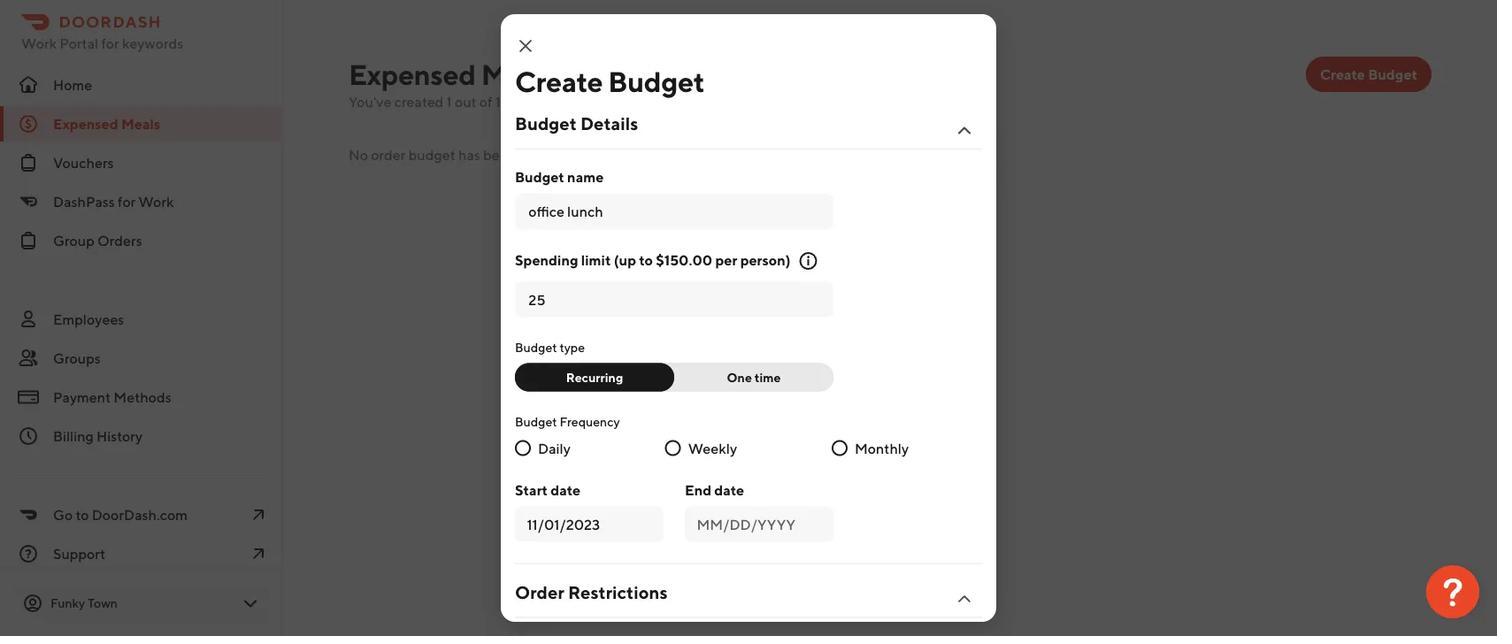 Task type: locate. For each thing, give the bounding box(es) containing it.
get
[[686, 137, 705, 151]]

weekly
[[688, 440, 737, 457]]

one
[[727, 370, 752, 385]]

create
[[515, 65, 603, 98], [1321, 66, 1366, 83]]

portal
[[59, 35, 98, 52]]

budget frequency
[[515, 414, 620, 429]]

1 horizontal spatial expensed meals
[[349, 58, 558, 91]]

meals
[[679, 93, 717, 110]]

start date
[[515, 482, 581, 498]]

monthly
[[855, 440, 909, 457]]

1 vertical spatial expensed meals
[[53, 116, 160, 132]]

of right 10
[[514, 93, 527, 110]]

create budget button
[[1306, 57, 1432, 92]]

work portal for keywords
[[21, 35, 183, 52]]

0 vertical spatial close section button image
[[954, 120, 975, 142]]

0 horizontal spatial work
[[21, 35, 57, 52]]

added.
[[519, 146, 563, 163]]

of left 10
[[480, 93, 493, 110]]

allotted
[[561, 93, 611, 110]]

expensed up vouchers at top
[[53, 116, 118, 132]]

1 horizontal spatial expensed
[[349, 58, 476, 91]]

frequency
[[560, 414, 620, 429]]

2 close section button image from the top
[[954, 589, 975, 610]]

1 horizontal spatial date
[[715, 482, 745, 498]]

1 horizontal spatial create budget
[[1321, 66, 1418, 83]]

1 vertical spatial work
[[139, 193, 174, 210]]

for right plan
[[838, 156, 853, 171]]

budget for type
[[515, 340, 557, 355]]

upgrade
[[670, 156, 717, 171]]

2 vertical spatial for
[[118, 193, 136, 210]]

2 date from the left
[[715, 482, 745, 498]]

budget for frequency
[[515, 414, 557, 429]]

dashpass
[[53, 193, 115, 210]]

close tooltip image
[[957, 138, 971, 152]]

limit
[[581, 252, 611, 269]]

budget name
[[515, 169, 604, 185]]

Spending limit (up to  $150.00 per person) text field
[[529, 289, 820, 310]]

and
[[720, 93, 744, 110]]

create inside button
[[1321, 66, 1366, 83]]

go
[[53, 507, 73, 524]]

meals down home link on the left of the page
[[121, 116, 160, 132]]

1 vertical spatial expensed
[[53, 116, 118, 132]]

date right end
[[715, 482, 745, 498]]

order restrictions
[[515, 582, 668, 603]]

history
[[97, 428, 143, 445]]

date
[[551, 482, 581, 498], [715, 482, 745, 498]]

access,
[[763, 137, 803, 151]]

to upgrade to an enterprise plan for free.
[[670, 137, 934, 171]]

for inside to upgrade to an enterprise plan for free.
[[838, 156, 853, 171]]

budget
[[409, 146, 456, 163]]

budget for details
[[515, 113, 577, 134]]

tooltip
[[656, 115, 989, 188]]

Budget name text field
[[529, 201, 820, 222]]

budget
[[608, 65, 705, 98], [1369, 66, 1418, 83], [515, 113, 577, 134], [515, 169, 565, 185], [515, 340, 557, 355], [515, 414, 557, 429]]

0 horizontal spatial meals
[[121, 116, 160, 132]]

1 horizontal spatial meals
[[481, 58, 558, 91]]

spending limit (up to  $150.00 per person)
[[515, 252, 791, 269]]

doordash.com
[[92, 507, 188, 524]]

no
[[349, 146, 368, 163]]

groups
[[53, 350, 101, 367]]

of
[[480, 93, 493, 110], [514, 93, 527, 110]]

employees
[[53, 311, 124, 328]]

expensed up created
[[349, 58, 476, 91]]

type
[[560, 340, 585, 355]]

budget inside button
[[1369, 66, 1418, 83]]

Recurring button
[[515, 363, 675, 392]]

Daily radio
[[515, 440, 531, 456]]

budget for name
[[515, 169, 565, 185]]

to
[[922, 137, 934, 151], [720, 156, 731, 171], [639, 252, 653, 269], [76, 507, 89, 524]]

per
[[716, 252, 738, 269]]

work
[[21, 35, 57, 52], [139, 193, 174, 210]]

keywords
[[122, 35, 183, 52]]

1 vertical spatial close section button image
[[954, 589, 975, 610]]

0 horizontal spatial of
[[480, 93, 493, 110]]

expensed meals link
[[0, 106, 283, 142]]

expensed meals up vouchers at top
[[53, 116, 160, 132]]

daily
[[538, 440, 571, 457]]

please
[[806, 137, 842, 151]]

payment
[[53, 389, 111, 406]]

Start date text field
[[527, 514, 652, 535]]

for up "orders"
[[118, 193, 136, 210]]

expensed meals
[[349, 58, 558, 91], [53, 116, 160, 132]]

date right start
[[551, 482, 581, 498]]

close section button image
[[954, 120, 975, 142], [954, 589, 975, 610]]

0 vertical spatial expensed meals
[[349, 58, 558, 91]]

meals
[[481, 58, 558, 91], [121, 116, 160, 132]]

0 horizontal spatial date
[[551, 482, 581, 498]]

your
[[530, 93, 558, 110]]

1 horizontal spatial create
[[1321, 66, 1366, 83]]

free.
[[856, 156, 881, 171]]

support
[[53, 546, 105, 563]]

1 horizontal spatial work
[[139, 193, 174, 210]]

expensed meals up the 1
[[349, 58, 558, 91]]

meals down the close create budget "icon"
[[481, 58, 558, 91]]

0 horizontal spatial create budget
[[515, 65, 705, 98]]

work left portal
[[21, 35, 57, 52]]

date for end date
[[715, 482, 745, 498]]

1 date from the left
[[551, 482, 581, 498]]

contact sales link
[[845, 135, 920, 153]]

groups link
[[0, 341, 283, 376]]

create budget
[[515, 65, 705, 98], [1321, 66, 1418, 83]]

expensed
[[349, 58, 476, 91], [53, 116, 118, 132]]

0 horizontal spatial expensed
[[53, 116, 118, 132]]

order
[[515, 582, 565, 603]]

1
[[447, 93, 452, 110]]

dashpass for work link
[[0, 184, 283, 220]]

1 close section button image from the top
[[954, 120, 975, 142]]

10
[[495, 93, 511, 110]]

for right portal
[[101, 35, 119, 52]]

0 horizontal spatial create
[[515, 65, 603, 98]]

you've created 1 out of 10 of your allotted expensed meals and vouchers.
[[349, 93, 808, 110]]

1 vertical spatial for
[[838, 156, 853, 171]]

1 horizontal spatial of
[[514, 93, 527, 110]]

you've
[[349, 93, 392, 110]]

for
[[101, 35, 119, 52], [838, 156, 853, 171], [118, 193, 136, 210]]

open resource center image
[[1427, 566, 1480, 619]]

work up group orders link
[[139, 193, 174, 210]]

expensed
[[614, 93, 677, 110]]



Task type: describe. For each thing, give the bounding box(es) containing it.
to get unlimited access, please contact sales
[[670, 137, 920, 151]]

work inside "dashpass for work" link
[[139, 193, 174, 210]]

methods
[[114, 389, 171, 406]]

0 vertical spatial work
[[21, 35, 57, 52]]

orders
[[97, 232, 142, 249]]

restrictions
[[568, 582, 668, 603]]

out
[[455, 93, 477, 110]]

group orders
[[53, 232, 142, 249]]

name
[[568, 169, 604, 185]]

has
[[459, 146, 480, 163]]

to right sales on the top right
[[922, 137, 934, 151]]

group orders link
[[0, 223, 283, 258]]

budget type
[[515, 340, 585, 355]]

1 of from the left
[[480, 93, 493, 110]]

start
[[515, 482, 548, 498]]

home
[[53, 77, 92, 93]]

to right '(up'
[[639, 252, 653, 269]]

$150.00
[[656, 252, 713, 269]]

one time
[[727, 370, 781, 385]]

order
[[371, 146, 406, 163]]

One time button
[[664, 363, 834, 392]]

end date
[[685, 482, 745, 498]]

contact
[[845, 137, 888, 151]]

go to doordash.com link
[[0, 497, 283, 533]]

0 vertical spatial for
[[101, 35, 119, 52]]

Weekly radio
[[665, 440, 681, 456]]

an
[[734, 156, 748, 171]]

for inside "dashpass for work" link
[[118, 193, 136, 210]]

to
[[670, 137, 684, 151]]

person)
[[741, 252, 791, 269]]

close section button image for order restrictions
[[954, 589, 975, 610]]

enterprise
[[750, 156, 808, 171]]

End date text field
[[697, 514, 822, 535]]

group
[[53, 232, 95, 249]]

budget details
[[515, 113, 639, 134]]

1 vertical spatial meals
[[121, 116, 160, 132]]

create budget inside create budget button
[[1321, 66, 1418, 83]]

tooltip containing to get unlimited access, please
[[656, 115, 989, 188]]

employees link
[[0, 302, 283, 337]]

billing
[[53, 428, 94, 445]]

0 horizontal spatial expensed meals
[[53, 116, 160, 132]]

time
[[755, 370, 781, 385]]

to right go
[[76, 507, 89, 524]]

sales
[[891, 137, 920, 151]]

unlimited
[[707, 137, 761, 151]]

dashpass for work
[[53, 193, 174, 210]]

vouchers
[[53, 154, 114, 171]]

(up
[[614, 252, 636, 269]]

spending
[[515, 252, 578, 269]]

end
[[685, 482, 712, 498]]

close create budget image
[[515, 35, 536, 57]]

vouchers link
[[0, 145, 283, 181]]

support link
[[0, 536, 283, 572]]

close section button image for budget details
[[954, 120, 975, 142]]

go to doordash.com
[[53, 507, 188, 524]]

recurring
[[566, 370, 623, 385]]

billing history
[[53, 428, 143, 445]]

billing history link
[[0, 419, 283, 454]]

no order budget has been added.
[[349, 146, 563, 163]]

payment methods link
[[0, 380, 283, 415]]

2 of from the left
[[514, 93, 527, 110]]

been
[[483, 146, 516, 163]]

0 vertical spatial expensed
[[349, 58, 476, 91]]

date for start date
[[551, 482, 581, 498]]

created
[[394, 93, 444, 110]]

budget type option group
[[515, 363, 834, 392]]

to left an
[[720, 156, 731, 171]]

0 vertical spatial meals
[[481, 58, 558, 91]]

payment methods
[[53, 389, 171, 406]]

plan
[[811, 156, 835, 171]]

details
[[581, 113, 639, 134]]

home link
[[0, 67, 283, 103]]

Monthly radio
[[832, 440, 848, 456]]

vouchers.
[[747, 93, 808, 110]]



Task type: vqa. For each thing, say whether or not it's contained in the screenshot.
pantry associated with Pantry Fresh Chicken & White Rice 12.5 oz
no



